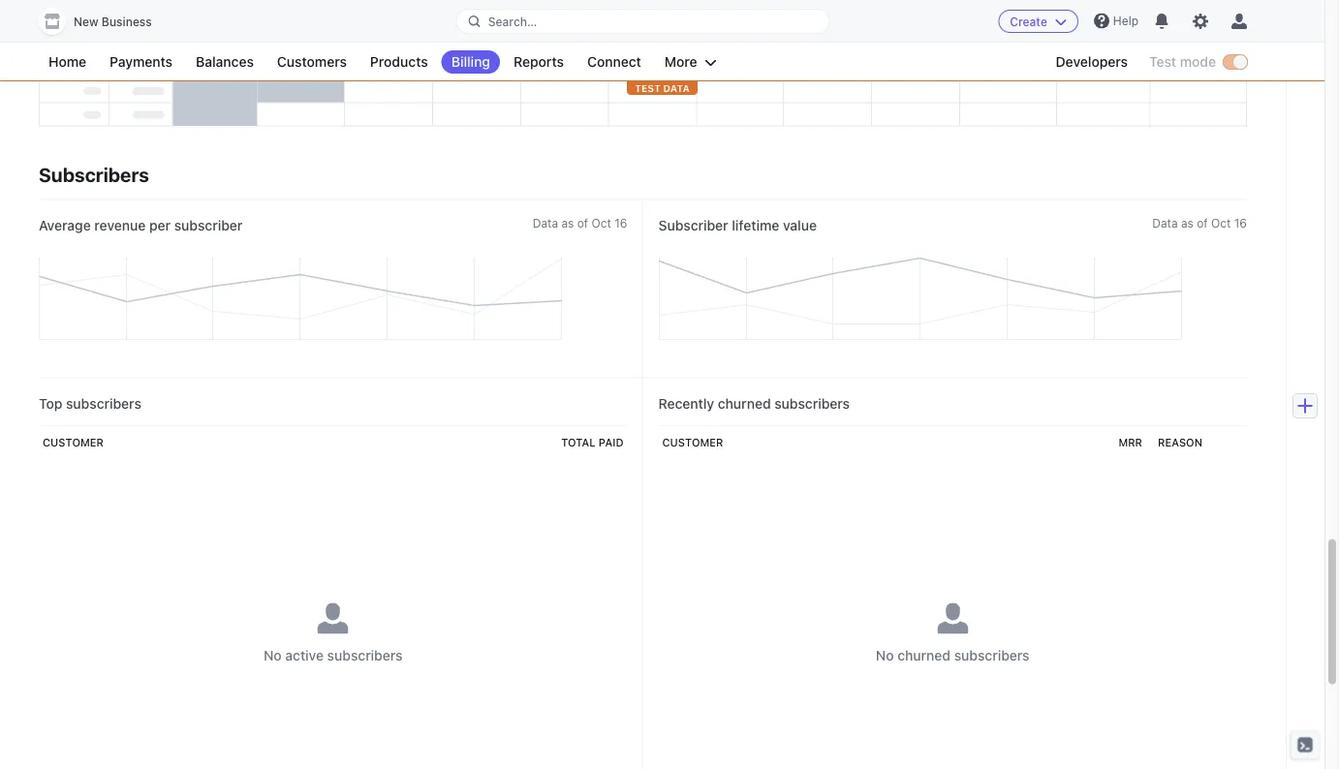 Task type: locate. For each thing, give the bounding box(es) containing it.
0 horizontal spatial 16
[[615, 217, 627, 231]]

1 16 from the left
[[615, 217, 627, 231]]

1 data from the left
[[533, 217, 558, 231]]

oct for subscriber lifetime value
[[1211, 217, 1231, 231]]

active
[[285, 648, 324, 664]]

2 data as of oct 16 from the left
[[1152, 217, 1247, 231]]

reason
[[1158, 437, 1203, 449]]

subscriber lifetime value
[[658, 218, 817, 234]]

2 no from the left
[[876, 648, 894, 664]]

16 for subscriber lifetime value
[[1234, 217, 1247, 231]]

as for average revenue per subscriber
[[561, 217, 574, 231]]

oct
[[592, 217, 611, 231], [1211, 217, 1231, 231]]

as
[[561, 217, 574, 231], [1181, 217, 1194, 231]]

value
[[783, 218, 817, 234]]

help
[[1113, 14, 1139, 28]]

churned for no
[[898, 648, 951, 664]]

1 horizontal spatial of
[[1197, 217, 1208, 231]]

no active subscribers
[[264, 648, 403, 664]]

subscribers for no active subscribers
[[327, 648, 403, 664]]

subscribers
[[66, 396, 141, 412], [775, 396, 850, 412], [327, 648, 403, 664], [954, 648, 1030, 664]]

0 horizontal spatial data
[[533, 217, 558, 231]]

1 horizontal spatial 16
[[1234, 217, 1247, 231]]

as for subscriber lifetime value
[[1181, 217, 1194, 231]]

no
[[264, 648, 282, 664], [876, 648, 894, 664]]

1 vertical spatial churned
[[898, 648, 951, 664]]

1 customer from the left
[[43, 437, 104, 449]]

create
[[1010, 15, 1047, 28]]

customers
[[277, 54, 347, 70]]

data as of oct 16 for subscriber lifetime value
[[1152, 217, 1247, 231]]

recently
[[658, 396, 714, 412]]

0 horizontal spatial customer
[[43, 437, 104, 449]]

oct for average revenue per subscriber
[[592, 217, 611, 231]]

0 horizontal spatial of
[[577, 217, 588, 231]]

1 horizontal spatial churned
[[898, 648, 951, 664]]

data
[[533, 217, 558, 231], [1152, 217, 1178, 231]]

1 as from the left
[[561, 217, 574, 231]]

lifetime
[[732, 218, 779, 234]]

connect
[[587, 54, 641, 70]]

0 vertical spatial churned
[[718, 396, 771, 412]]

0 horizontal spatial churned
[[718, 396, 771, 412]]

data as of oct 16
[[533, 217, 627, 231], [1152, 217, 1247, 231]]

1 of from the left
[[577, 217, 588, 231]]

reports
[[514, 54, 564, 70]]

0 horizontal spatial data as of oct 16
[[533, 217, 627, 231]]

data for subscriber lifetime value
[[1152, 217, 1178, 231]]

total paid
[[561, 437, 624, 449]]

1 horizontal spatial data
[[1152, 217, 1178, 231]]

1 horizontal spatial oct
[[1211, 217, 1231, 231]]

total
[[561, 437, 596, 449]]

reports link
[[504, 50, 574, 74]]

new
[[74, 15, 98, 29]]

create button
[[998, 10, 1078, 33]]

1 horizontal spatial customer
[[662, 437, 723, 449]]

billing link
[[442, 50, 500, 74]]

customer down recently
[[662, 437, 723, 449]]

payments
[[110, 54, 173, 70]]

top
[[39, 396, 62, 412]]

developers
[[1056, 54, 1128, 70]]

data
[[663, 82, 690, 94]]

1 no from the left
[[264, 648, 282, 664]]

1 horizontal spatial as
[[1181, 217, 1194, 231]]

0 horizontal spatial as
[[561, 217, 574, 231]]

customer down 'top subscribers'
[[43, 437, 104, 449]]

2 16 from the left
[[1234, 217, 1247, 231]]

customers link
[[267, 50, 357, 74]]

data as of oct 16 for average revenue per subscriber
[[533, 217, 627, 231]]

of
[[577, 217, 588, 231], [1197, 217, 1208, 231]]

average
[[39, 218, 91, 234]]

Search… text field
[[457, 9, 829, 33]]

2 customer from the left
[[662, 437, 723, 449]]

more
[[665, 54, 697, 70]]

subscribers for recently churned subscribers
[[775, 396, 850, 412]]

1 data as of oct 16 from the left
[[533, 217, 627, 231]]

0 horizontal spatial oct
[[592, 217, 611, 231]]

help button
[[1086, 5, 1146, 36]]

2 of from the left
[[1197, 217, 1208, 231]]

paid
[[599, 437, 624, 449]]

home link
[[39, 50, 96, 74]]

1 horizontal spatial data as of oct 16
[[1152, 217, 1247, 231]]

2 as from the left
[[1181, 217, 1194, 231]]

2 data from the left
[[1152, 217, 1178, 231]]

products
[[370, 54, 428, 70]]

0 horizontal spatial no
[[264, 648, 282, 664]]

1 horizontal spatial no
[[876, 648, 894, 664]]

customer
[[43, 437, 104, 449], [662, 437, 723, 449]]

16
[[615, 217, 627, 231], [1234, 217, 1247, 231]]

customer for top
[[43, 437, 104, 449]]

1 oct from the left
[[592, 217, 611, 231]]

2 oct from the left
[[1211, 217, 1231, 231]]

churned
[[718, 396, 771, 412], [898, 648, 951, 664]]



Task type: describe. For each thing, give the bounding box(es) containing it.
balances link
[[186, 50, 264, 74]]

test mode
[[1149, 54, 1216, 70]]

mode
[[1180, 54, 1216, 70]]

Search… search field
[[457, 9, 829, 33]]

recently churned subscribers
[[658, 396, 850, 412]]

test
[[635, 82, 661, 94]]

revenue
[[94, 218, 146, 234]]

subscribers
[[39, 164, 149, 187]]

per
[[149, 218, 171, 234]]

subscribers for no churned subscribers
[[954, 648, 1030, 664]]

new business
[[74, 15, 152, 29]]

billing
[[451, 54, 490, 70]]

products link
[[360, 50, 438, 74]]

search…
[[488, 15, 537, 28]]

test data
[[635, 82, 690, 94]]

subscriber
[[174, 218, 243, 234]]

balances
[[196, 54, 254, 70]]

developers link
[[1046, 50, 1138, 74]]

no for no churned subscribers
[[876, 648, 894, 664]]

of for average revenue per subscriber
[[577, 217, 588, 231]]

new business button
[[39, 8, 171, 35]]

more button
[[655, 50, 726, 74]]

payments link
[[100, 50, 182, 74]]

mrr
[[1119, 437, 1143, 449]]

home
[[48, 54, 86, 70]]

average revenue per subscriber
[[39, 218, 243, 234]]

top subscribers
[[39, 396, 141, 412]]

business
[[102, 15, 152, 29]]

connect link
[[578, 50, 651, 74]]

customer for recently
[[662, 437, 723, 449]]

subscriber
[[658, 218, 728, 234]]

16 for average revenue per subscriber
[[615, 217, 627, 231]]

churned for recently
[[718, 396, 771, 412]]

data for average revenue per subscriber
[[533, 217, 558, 231]]

no churned subscribers
[[876, 648, 1030, 664]]

no for no active subscribers
[[264, 648, 282, 664]]

of for subscriber lifetime value
[[1197, 217, 1208, 231]]

test
[[1149, 54, 1177, 70]]



Task type: vqa. For each thing, say whether or not it's contained in the screenshot.
Reports link
yes



